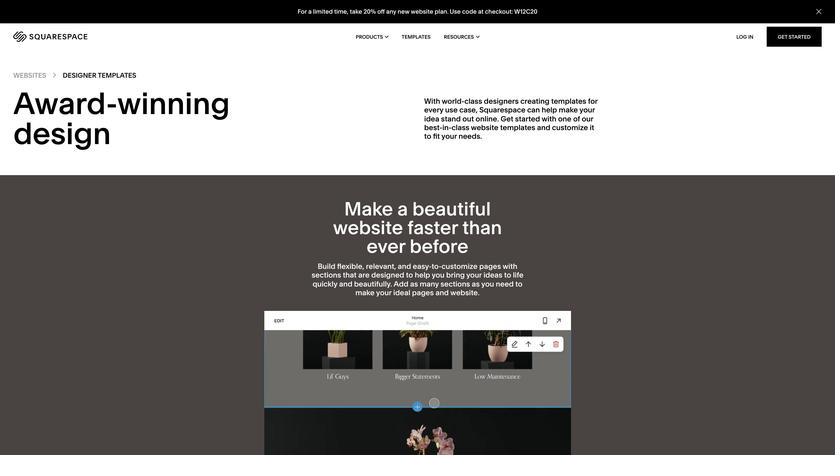 Task type: locate. For each thing, give the bounding box(es) containing it.
templates
[[552, 97, 587, 106], [501, 123, 536, 132]]

0 horizontal spatial with
[[503, 262, 518, 271]]

1 horizontal spatial help
[[542, 105, 558, 114]]

ever
[[367, 235, 406, 258]]

you left bring
[[432, 271, 445, 280]]

resources button
[[444, 23, 480, 50]]

as right add
[[410, 280, 418, 289]]

0 horizontal spatial templates
[[98, 71, 136, 79]]

1 horizontal spatial customize
[[552, 123, 589, 132]]

for
[[298, 8, 307, 15]]

resources
[[444, 34, 474, 40]]

make a beautiful website faster than ever before
[[333, 198, 502, 258]]

0 horizontal spatial pages
[[412, 288, 434, 297]]

help inside with world-class designers creating templates for every use case, squarespace can help make your idea stand out online. get started with one of our best-in-class website templates and customize it to fit your needs.
[[542, 105, 558, 114]]

with left one
[[542, 114, 557, 123]]

1 as from the left
[[410, 280, 418, 289]]

than
[[463, 216, 502, 239]]

1 horizontal spatial a
[[398, 198, 408, 220]]

w12c20
[[515, 8, 538, 15]]

0 horizontal spatial you
[[432, 271, 445, 280]]

1 vertical spatial with
[[503, 262, 518, 271]]

templates up one
[[552, 97, 587, 106]]

templates inside award-winning design 'main content'
[[98, 71, 136, 79]]

1 horizontal spatial sections
[[441, 280, 470, 289]]

1 horizontal spatial as
[[472, 280, 480, 289]]

pages right ideal
[[412, 288, 434, 297]]

a
[[308, 8, 312, 15], [398, 198, 408, 220]]

0 horizontal spatial make
[[356, 288, 375, 297]]

you left need
[[482, 280, 494, 289]]

your
[[580, 105, 595, 114], [442, 132, 457, 141], [467, 271, 482, 280], [376, 288, 392, 297]]

1 vertical spatial website
[[471, 123, 499, 132]]

0 vertical spatial help
[[542, 105, 558, 114]]

0 vertical spatial templates
[[552, 97, 587, 106]]

your left ideal
[[376, 288, 392, 297]]

sections left that
[[312, 271, 341, 280]]

off
[[378, 8, 385, 15]]

pages up need
[[480, 262, 501, 271]]

1 vertical spatial templates
[[501, 123, 536, 132]]

started
[[515, 114, 541, 123]]

your right bring
[[467, 271, 482, 280]]

1 vertical spatial get
[[501, 114, 514, 123]]

squarespace logo link
[[13, 31, 175, 42]]

winning
[[117, 85, 230, 122]]

as
[[410, 280, 418, 289], [472, 280, 480, 289]]

1 vertical spatial a
[[398, 198, 408, 220]]

1 horizontal spatial pages
[[480, 262, 501, 271]]

0 vertical spatial with
[[542, 114, 557, 123]]

and down can
[[537, 123, 551, 132]]

0 horizontal spatial customize
[[442, 262, 478, 271]]

for
[[589, 97, 598, 106]]

help left to-
[[415, 271, 431, 280]]

sections down to-
[[441, 280, 470, 289]]

in-
[[443, 123, 452, 132]]

0 vertical spatial make
[[559, 105, 578, 114]]

best-
[[425, 123, 443, 132]]

0 vertical spatial customize
[[552, 123, 589, 132]]

help inside build flexible, relevant, and easy-to-customize pages with sections that are designed to help you bring your ideas to life quickly and beautifully. add as many sections as you need to make your ideal pages and website.
[[415, 271, 431, 280]]

every
[[425, 105, 444, 114]]

0 horizontal spatial website
[[333, 216, 403, 239]]

to up ideal
[[406, 271, 413, 280]]

ideas
[[484, 271, 503, 280]]

customize up website.
[[442, 262, 478, 271]]

bring
[[447, 271, 465, 280]]

customize inside build flexible, relevant, and easy-to-customize pages with sections that are designed to help you bring your ideas to life quickly and beautifully. add as many sections as you need to make your ideal pages and website.
[[442, 262, 478, 271]]

sections
[[312, 271, 341, 280], [441, 280, 470, 289]]

0 vertical spatial get
[[778, 34, 788, 40]]

pages
[[480, 262, 501, 271], [412, 288, 434, 297]]

a inside the make a beautiful website faster than ever before
[[398, 198, 408, 220]]

websites link
[[13, 71, 46, 79]]

1 vertical spatial templates
[[98, 71, 136, 79]]

log
[[737, 34, 748, 40]]

2 horizontal spatial website
[[471, 123, 499, 132]]

to left fit
[[425, 132, 432, 141]]

class up out at the right top
[[465, 97, 483, 106]]

1 vertical spatial customize
[[442, 262, 478, 271]]

to right need
[[516, 280, 523, 289]]

1 horizontal spatial get
[[778, 34, 788, 40]]

make
[[559, 105, 578, 114], [356, 288, 375, 297]]

and down flexible, on the bottom of the page
[[339, 280, 353, 289]]

a for for
[[308, 8, 312, 15]]

0 horizontal spatial a
[[308, 8, 312, 15]]

build flexible, relevant, and easy-to-customize pages with sections that are designed to help you bring your ideas to life quickly and beautifully. add as many sections as you need to make your ideal pages and website.
[[312, 262, 524, 297]]

a for make
[[398, 198, 408, 220]]

customize left it
[[552, 123, 589, 132]]

code
[[462, 8, 477, 15]]

help right can
[[542, 105, 558, 114]]

templates link
[[402, 23, 431, 50]]

1 horizontal spatial website
[[411, 8, 434, 15]]

0 horizontal spatial get
[[501, 114, 514, 123]]

stand
[[441, 114, 461, 123]]

with inside build flexible, relevant, and easy-to-customize pages with sections that are designed to help you bring your ideas to life quickly and beautifully. add as many sections as you need to make your ideal pages and website.
[[503, 262, 518, 271]]

templates
[[402, 34, 431, 40], [98, 71, 136, 79]]

ideal
[[394, 288, 411, 297]]

make down are
[[356, 288, 375, 297]]

website
[[411, 8, 434, 15], [471, 123, 499, 132], [333, 216, 403, 239]]

0 vertical spatial class
[[465, 97, 483, 106]]

1 horizontal spatial make
[[559, 105, 578, 114]]

to inside with world-class designers creating templates for every use case, squarespace can help make your idea stand out online. get started with one of our best-in-class website templates and customize it to fit your needs.
[[425, 132, 432, 141]]

with up need
[[503, 262, 518, 271]]

1 vertical spatial make
[[356, 288, 375, 297]]

one
[[559, 114, 572, 123]]

1 horizontal spatial templates
[[402, 34, 431, 40]]

class down case,
[[452, 123, 470, 132]]

1 horizontal spatial you
[[482, 280, 494, 289]]

with
[[542, 114, 557, 123], [503, 262, 518, 271]]

get started
[[778, 34, 811, 40]]

get down designers
[[501, 114, 514, 123]]

0 horizontal spatial templates
[[501, 123, 536, 132]]

new
[[398, 8, 410, 15]]

1 vertical spatial class
[[452, 123, 470, 132]]

1 horizontal spatial templates
[[552, 97, 587, 106]]

2 vertical spatial website
[[333, 216, 403, 239]]

1 horizontal spatial with
[[542, 114, 557, 123]]

quickly
[[313, 280, 338, 289]]

take
[[350, 8, 362, 15]]

as left ideas
[[472, 280, 480, 289]]

get left started
[[778, 34, 788, 40]]

before
[[410, 235, 469, 258]]

to left life on the bottom
[[505, 271, 512, 280]]

make left our
[[559, 105, 578, 114]]

any
[[386, 8, 397, 15]]

idea
[[425, 114, 440, 123]]

customize
[[552, 123, 589, 132], [442, 262, 478, 271]]

0 horizontal spatial help
[[415, 271, 431, 280]]

templates down squarespace
[[501, 123, 536, 132]]

class
[[465, 97, 483, 106], [452, 123, 470, 132]]

help
[[542, 105, 558, 114], [415, 271, 431, 280]]

1 vertical spatial help
[[415, 271, 431, 280]]

get
[[778, 34, 788, 40], [501, 114, 514, 123]]

to
[[425, 132, 432, 141], [406, 271, 413, 280], [505, 271, 512, 280], [516, 280, 523, 289]]

award-
[[13, 85, 117, 122]]

in
[[749, 34, 754, 40]]

log             in
[[737, 34, 754, 40]]

online.
[[476, 114, 499, 123]]

20%
[[364, 8, 376, 15]]

0 vertical spatial a
[[308, 8, 312, 15]]

0 vertical spatial website
[[411, 8, 434, 15]]

life
[[513, 271, 524, 280]]

many
[[420, 280, 439, 289]]

with
[[425, 97, 441, 106]]

world-
[[442, 97, 465, 106]]

you
[[432, 271, 445, 280], [482, 280, 494, 289]]

0 horizontal spatial as
[[410, 280, 418, 289]]

our
[[582, 114, 594, 123]]



Task type: describe. For each thing, give the bounding box(es) containing it.
with world-class designers creating templates for every use case, squarespace can help make your idea stand out online. get started with one of our best-in-class website templates and customize it to fit your needs.
[[425, 97, 598, 141]]

can
[[528, 105, 540, 114]]

at
[[478, 8, 484, 15]]

to-
[[432, 262, 442, 271]]

your up it
[[580, 105, 595, 114]]

your right fit
[[442, 132, 457, 141]]

and down bring
[[436, 288, 449, 297]]

and left easy-
[[398, 262, 411, 271]]

use
[[450, 8, 461, 15]]

2 as from the left
[[472, 280, 480, 289]]

easy-
[[413, 262, 432, 271]]

it
[[590, 123, 595, 132]]

designers
[[484, 97, 519, 106]]

make inside build flexible, relevant, and easy-to-customize pages with sections that are designed to help you bring your ideas to life quickly and beautifully. add as many sections as you need to make your ideal pages and website.
[[356, 288, 375, 297]]

plan.
[[435, 8, 449, 15]]

use
[[445, 105, 458, 114]]

need
[[496, 280, 514, 289]]

customize inside with world-class designers creating templates for every use case, squarespace can help make your idea stand out online. get started with one of our best-in-class website templates and customize it to fit your needs.
[[552, 123, 589, 132]]

squarespace
[[480, 105, 526, 114]]

get inside "link"
[[778, 34, 788, 40]]

designer templates
[[63, 71, 136, 79]]

with inside with world-class designers creating templates for every use case, squarespace can help make your idea stand out online. get started with one of our best-in-class website templates and customize it to fit your needs.
[[542, 114, 557, 123]]

0 vertical spatial templates
[[402, 34, 431, 40]]

add
[[394, 280, 409, 289]]

relevant,
[[366, 262, 396, 271]]

are
[[359, 271, 370, 280]]

and inside with world-class designers creating templates for every use case, squarespace can help make your idea stand out online. get started with one of our best-in-class website templates and customize it to fit your needs.
[[537, 123, 551, 132]]

0 vertical spatial pages
[[480, 262, 501, 271]]

get started link
[[767, 27, 822, 47]]

website.
[[451, 288, 480, 297]]

website inside with world-class designers creating templates for every use case, squarespace can help make your idea stand out online. get started with one of our best-in-class website templates and customize it to fit your needs.
[[471, 123, 499, 132]]

that
[[343, 271, 357, 280]]

flexible,
[[337, 262, 365, 271]]

faster
[[408, 216, 458, 239]]

get inside with world-class designers creating templates for every use case, squarespace can help make your idea stand out online. get started with one of our best-in-class website templates and customize it to fit your needs.
[[501, 114, 514, 123]]

award-winning design
[[13, 85, 230, 152]]

checkout:
[[485, 8, 513, 15]]

squarespace logo image
[[13, 31, 87, 42]]

of
[[574, 114, 581, 123]]

design
[[13, 115, 111, 152]]

out
[[463, 114, 474, 123]]

creating
[[521, 97, 550, 106]]

time,
[[334, 8, 349, 15]]

1 vertical spatial pages
[[412, 288, 434, 297]]

websites
[[13, 71, 46, 79]]

beautifully.
[[354, 280, 392, 289]]

make inside with world-class designers creating templates for every use case, squarespace can help make your idea stand out online. get started with one of our best-in-class website templates and customize it to fit your needs.
[[559, 105, 578, 114]]

make
[[344, 198, 393, 220]]

products button
[[356, 23, 389, 50]]

designed
[[372, 271, 405, 280]]

products
[[356, 34, 383, 40]]

build
[[318, 262, 336, 271]]

0 horizontal spatial sections
[[312, 271, 341, 280]]

log             in link
[[737, 34, 754, 40]]

limited
[[313, 8, 333, 15]]

website inside the make a beautiful website faster than ever before
[[333, 216, 403, 239]]

video element
[[264, 311, 571, 455]]

beautiful
[[413, 198, 491, 220]]

designer
[[63, 71, 97, 79]]

needs.
[[459, 132, 482, 141]]

for a limited time, take 20% off any new website plan. use code at checkout: w12c20
[[298, 8, 538, 15]]

started
[[789, 34, 811, 40]]

case,
[[460, 105, 478, 114]]

fit
[[433, 132, 440, 141]]

award-winning design main content
[[0, 0, 836, 455]]



Task type: vqa. For each thing, say whether or not it's contained in the screenshot.
the Video element
yes



